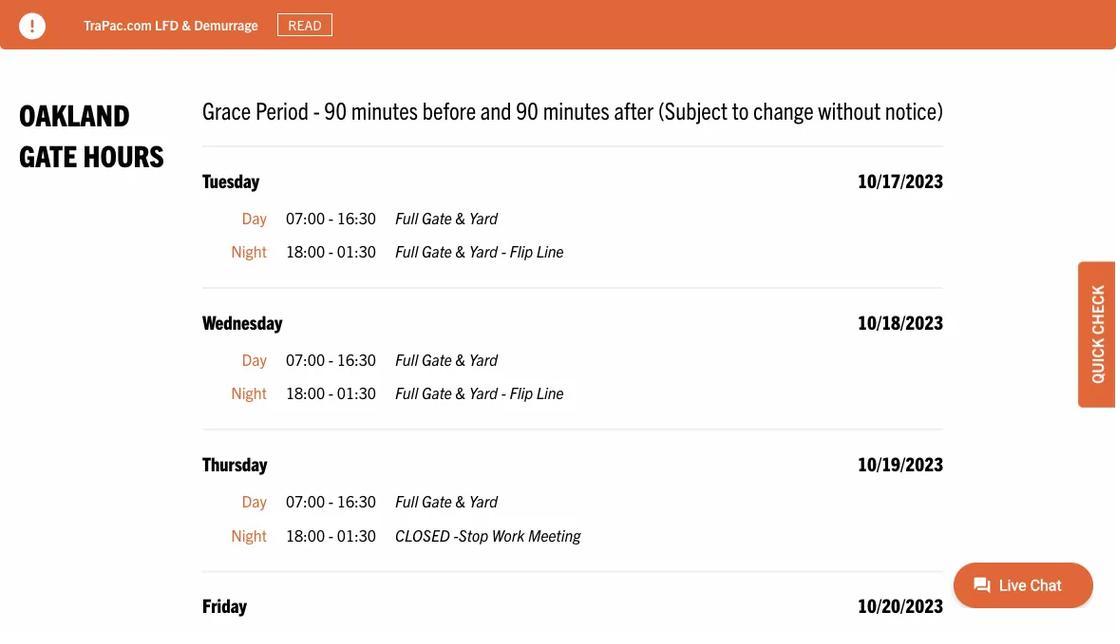 Task type: locate. For each thing, give the bounding box(es) containing it.
1 line from the top
[[537, 241, 564, 260]]

yard for wednesday
[[469, 349, 498, 368]]

1 01:30 from the top
[[337, 241, 376, 260]]

oakland
[[19, 95, 130, 132]]

2 day from the top
[[242, 349, 267, 368]]

line for wednesday
[[537, 383, 564, 402]]

2 07:00 - 16:30 from the top
[[286, 349, 376, 368]]

1 vertical spatial full gate & yard
[[395, 349, 498, 368]]

16:30
[[337, 207, 376, 226], [337, 349, 376, 368], [337, 491, 376, 510]]

2 vertical spatial 18:00 - 01:30
[[286, 525, 376, 544]]

trapac.com lfd & demurrage
[[84, 16, 258, 33]]

0 vertical spatial full gate & yard - flip line
[[395, 241, 564, 260]]

night down thursday
[[231, 525, 267, 544]]

1 18:00 from the top
[[286, 241, 325, 260]]

0 vertical spatial 18:00
[[286, 241, 325, 260]]

3 day from the top
[[242, 491, 267, 510]]

1 vertical spatial flip
[[510, 383, 533, 402]]

1 18:00 - 01:30 from the top
[[286, 241, 376, 260]]

&
[[182, 16, 191, 33], [456, 207, 466, 226], [456, 241, 466, 260], [456, 349, 466, 368], [456, 383, 466, 402], [456, 491, 466, 510]]

day down thursday
[[242, 491, 267, 510]]

yard for thursday
[[469, 491, 498, 510]]

01:30 for tuesday
[[337, 241, 376, 260]]

2 yard from the top
[[469, 241, 498, 260]]

day
[[242, 207, 267, 226], [242, 349, 267, 368], [242, 491, 267, 510]]

1 vertical spatial day
[[242, 349, 267, 368]]

07:00 for wednesday
[[286, 349, 325, 368]]

minutes
[[351, 94, 418, 124], [543, 94, 610, 124]]

1 yard from the top
[[469, 207, 498, 226]]

full gate & yard for thursday
[[395, 491, 498, 510]]

5 yard from the top
[[469, 491, 498, 510]]

grace
[[202, 94, 251, 124]]

1 vertical spatial 18:00
[[286, 383, 325, 402]]

flip for wednesday
[[510, 383, 533, 402]]

16:30 for wednesday
[[337, 349, 376, 368]]

1 vertical spatial 01:30
[[337, 383, 376, 402]]

2 18:00 - 01:30 from the top
[[286, 383, 376, 402]]

18:00
[[286, 241, 325, 260], [286, 383, 325, 402], [286, 525, 325, 544]]

5 full from the top
[[395, 491, 418, 510]]

1 07:00 from the top
[[286, 207, 325, 226]]

07:00 - 16:30
[[286, 207, 376, 226], [286, 349, 376, 368], [286, 491, 376, 510]]

1 night from the top
[[231, 241, 267, 260]]

full gate & yard - flip line
[[395, 241, 564, 260], [395, 383, 564, 402]]

line
[[537, 241, 564, 260], [537, 383, 564, 402]]

07:00 - 16:30 for tuesday
[[286, 207, 376, 226]]

yard for tuesday
[[469, 207, 498, 226]]

0 horizontal spatial 90
[[324, 94, 347, 124]]

07:00 for thursday
[[286, 491, 325, 510]]

0 vertical spatial flip
[[510, 241, 533, 260]]

0 vertical spatial 07:00
[[286, 207, 325, 226]]

wednesday
[[202, 309, 283, 333]]

3 16:30 from the top
[[337, 491, 376, 510]]

3 full from the top
[[395, 349, 418, 368]]

3 01:30 from the top
[[337, 525, 376, 544]]

friday
[[202, 593, 247, 617]]

18:00 - 01:30 for wednesday
[[286, 383, 376, 402]]

thursday
[[202, 451, 267, 475]]

1 vertical spatial line
[[537, 383, 564, 402]]

2 vertical spatial 01:30
[[337, 525, 376, 544]]

2 line from the top
[[537, 383, 564, 402]]

2 16:30 from the top
[[337, 349, 376, 368]]

minutes left before
[[351, 94, 418, 124]]

1 full gate & yard from the top
[[395, 207, 498, 226]]

2 vertical spatial 18:00
[[286, 525, 325, 544]]

0 vertical spatial line
[[537, 241, 564, 260]]

18:00 for wednesday
[[286, 383, 325, 402]]

1 16:30 from the top
[[337, 207, 376, 226]]

1 vertical spatial 07:00 - 16:30
[[286, 349, 376, 368]]

01:30 for wednesday
[[337, 383, 376, 402]]

lfd
[[155, 16, 179, 33]]

0 vertical spatial 07:00 - 16:30
[[286, 207, 376, 226]]

closed -stop work meeting
[[395, 525, 581, 544]]

18:00 - 01:30
[[286, 241, 376, 260], [286, 383, 376, 402], [286, 525, 376, 544]]

3 07:00 - 16:30 from the top
[[286, 491, 376, 510]]

90 right "and"
[[516, 94, 539, 124]]

1 day from the top
[[242, 207, 267, 226]]

day down the wednesday
[[242, 349, 267, 368]]

3 full gate & yard from the top
[[395, 491, 498, 510]]

closed
[[395, 525, 450, 544]]

0 horizontal spatial minutes
[[351, 94, 418, 124]]

2 90 from the left
[[516, 94, 539, 124]]

1 vertical spatial night
[[231, 383, 267, 402]]

10/20/2023
[[858, 593, 944, 617]]

gate
[[19, 136, 77, 173], [422, 207, 452, 226], [422, 241, 452, 260], [422, 349, 452, 368], [422, 383, 452, 402], [422, 491, 452, 510]]

90
[[324, 94, 347, 124], [516, 94, 539, 124]]

1 vertical spatial full gate & yard - flip line
[[395, 383, 564, 402]]

quick
[[1088, 338, 1107, 384]]

1 full gate & yard - flip line from the top
[[395, 241, 564, 260]]

0 vertical spatial full gate & yard
[[395, 207, 498, 226]]

2 night from the top
[[231, 383, 267, 402]]

0 vertical spatial day
[[242, 207, 267, 226]]

2 vertical spatial night
[[231, 525, 267, 544]]

2 07:00 from the top
[[286, 349, 325, 368]]

07:00
[[286, 207, 325, 226], [286, 349, 325, 368], [286, 491, 325, 510]]

gate inside oakland gate hours
[[19, 136, 77, 173]]

2 vertical spatial 07:00 - 16:30
[[286, 491, 376, 510]]

2 18:00 from the top
[[286, 383, 325, 402]]

full gate & yard for wednesday
[[395, 349, 498, 368]]

quick check
[[1088, 285, 1107, 384]]

2 01:30 from the top
[[337, 383, 376, 402]]

1 horizontal spatial minutes
[[543, 94, 610, 124]]

3 07:00 from the top
[[286, 491, 325, 510]]

solid image
[[19, 13, 46, 39]]

night up the wednesday
[[231, 241, 267, 260]]

0 vertical spatial 01:30
[[337, 241, 376, 260]]

01:30 for thursday
[[337, 525, 376, 544]]

90 right the period at top left
[[324, 94, 347, 124]]

night down the wednesday
[[231, 383, 267, 402]]

yard
[[469, 207, 498, 226], [469, 241, 498, 260], [469, 349, 498, 368], [469, 383, 498, 402], [469, 491, 498, 510]]

3 18:00 - 01:30 from the top
[[286, 525, 376, 544]]

2 flip from the top
[[510, 383, 533, 402]]

10/18/2023
[[858, 309, 944, 333]]

day for tuesday
[[242, 207, 267, 226]]

2 vertical spatial 07:00
[[286, 491, 325, 510]]

check
[[1088, 285, 1107, 335]]

1 horizontal spatial 90
[[516, 94, 539, 124]]

notice)
[[886, 94, 944, 124]]

change
[[754, 94, 814, 124]]

day down the tuesday
[[242, 207, 267, 226]]

day for thursday
[[242, 491, 267, 510]]

full gate & yard
[[395, 207, 498, 226], [395, 349, 498, 368], [395, 491, 498, 510]]

1 vertical spatial 18:00 - 01:30
[[286, 383, 376, 402]]

0 vertical spatial night
[[231, 241, 267, 260]]

night
[[231, 241, 267, 260], [231, 383, 267, 402], [231, 525, 267, 544]]

4 full from the top
[[395, 383, 418, 402]]

(subject
[[658, 94, 728, 124]]

16:30 for thursday
[[337, 491, 376, 510]]

1 flip from the top
[[510, 241, 533, 260]]

minutes left after
[[543, 94, 610, 124]]

1 vertical spatial 16:30
[[337, 349, 376, 368]]

18:00 - 01:30 for tuesday
[[286, 241, 376, 260]]

1 full from the top
[[395, 207, 418, 226]]

01:30
[[337, 241, 376, 260], [337, 383, 376, 402], [337, 525, 376, 544]]

2 vertical spatial full gate & yard
[[395, 491, 498, 510]]

1 vertical spatial 07:00
[[286, 349, 325, 368]]

-
[[313, 94, 320, 124], [329, 207, 334, 226], [329, 241, 334, 260], [501, 241, 506, 260], [329, 349, 334, 368], [329, 383, 334, 402], [501, 383, 506, 402], [329, 491, 334, 510], [329, 525, 334, 544], [454, 525, 459, 544]]

full for tuesday
[[395, 207, 418, 226]]

2 vertical spatial day
[[242, 491, 267, 510]]

and
[[481, 94, 512, 124]]

2 vertical spatial 16:30
[[337, 491, 376, 510]]

3 yard from the top
[[469, 349, 498, 368]]

0 vertical spatial 18:00 - 01:30
[[286, 241, 376, 260]]

1 07:00 - 16:30 from the top
[[286, 207, 376, 226]]

3 night from the top
[[231, 525, 267, 544]]

flip for tuesday
[[510, 241, 533, 260]]

0 vertical spatial 16:30
[[337, 207, 376, 226]]

2 full gate & yard from the top
[[395, 349, 498, 368]]

read
[[288, 16, 322, 33]]

full
[[395, 207, 418, 226], [395, 241, 418, 260], [395, 349, 418, 368], [395, 383, 418, 402], [395, 491, 418, 510]]

3 18:00 from the top
[[286, 525, 325, 544]]

flip
[[510, 241, 533, 260], [510, 383, 533, 402]]

2 full gate & yard - flip line from the top
[[395, 383, 564, 402]]



Task type: describe. For each thing, give the bounding box(es) containing it.
trapac.com
[[84, 16, 152, 33]]

night for thursday
[[231, 525, 267, 544]]

4 yard from the top
[[469, 383, 498, 402]]

1 minutes from the left
[[351, 94, 418, 124]]

hours
[[83, 136, 164, 173]]

10/19/2023
[[858, 451, 944, 475]]

1 90 from the left
[[324, 94, 347, 124]]

line for tuesday
[[537, 241, 564, 260]]

07:00 for tuesday
[[286, 207, 325, 226]]

10/17/2023
[[858, 168, 944, 191]]

18:00 for thursday
[[286, 525, 325, 544]]

oakland gate hours
[[19, 95, 164, 173]]

full gate & yard for tuesday
[[395, 207, 498, 226]]

07:00 - 16:30 for wednesday
[[286, 349, 376, 368]]

after
[[614, 94, 654, 124]]

full gate & yard - flip line for tuesday
[[395, 241, 564, 260]]

night for tuesday
[[231, 241, 267, 260]]

quick check link
[[1079, 261, 1117, 408]]

2 full from the top
[[395, 241, 418, 260]]

tuesday
[[202, 168, 260, 191]]

grace period - 90 minutes before and 90 minutes after (subject to change without notice)
[[202, 94, 944, 124]]

to
[[732, 94, 749, 124]]

before
[[423, 94, 476, 124]]

full gate & yard - flip line for wednesday
[[395, 383, 564, 402]]

read link
[[277, 13, 333, 36]]

without
[[819, 94, 881, 124]]

work
[[492, 525, 525, 544]]

full for thursday
[[395, 491, 418, 510]]

full for wednesday
[[395, 349, 418, 368]]

stop
[[459, 525, 488, 544]]

16:30 for tuesday
[[337, 207, 376, 226]]

night for wednesday
[[231, 383, 267, 402]]

meeting
[[528, 525, 581, 544]]

demurrage
[[194, 16, 258, 33]]

period
[[256, 94, 309, 124]]

2 minutes from the left
[[543, 94, 610, 124]]

07:00 - 16:30 for thursday
[[286, 491, 376, 510]]

day for wednesday
[[242, 349, 267, 368]]

18:00 for tuesday
[[286, 241, 325, 260]]

18:00 - 01:30 for thursday
[[286, 525, 376, 544]]



Task type: vqa. For each thing, say whether or not it's contained in the screenshot.
Wednesday 18:00 - 01:30
yes



